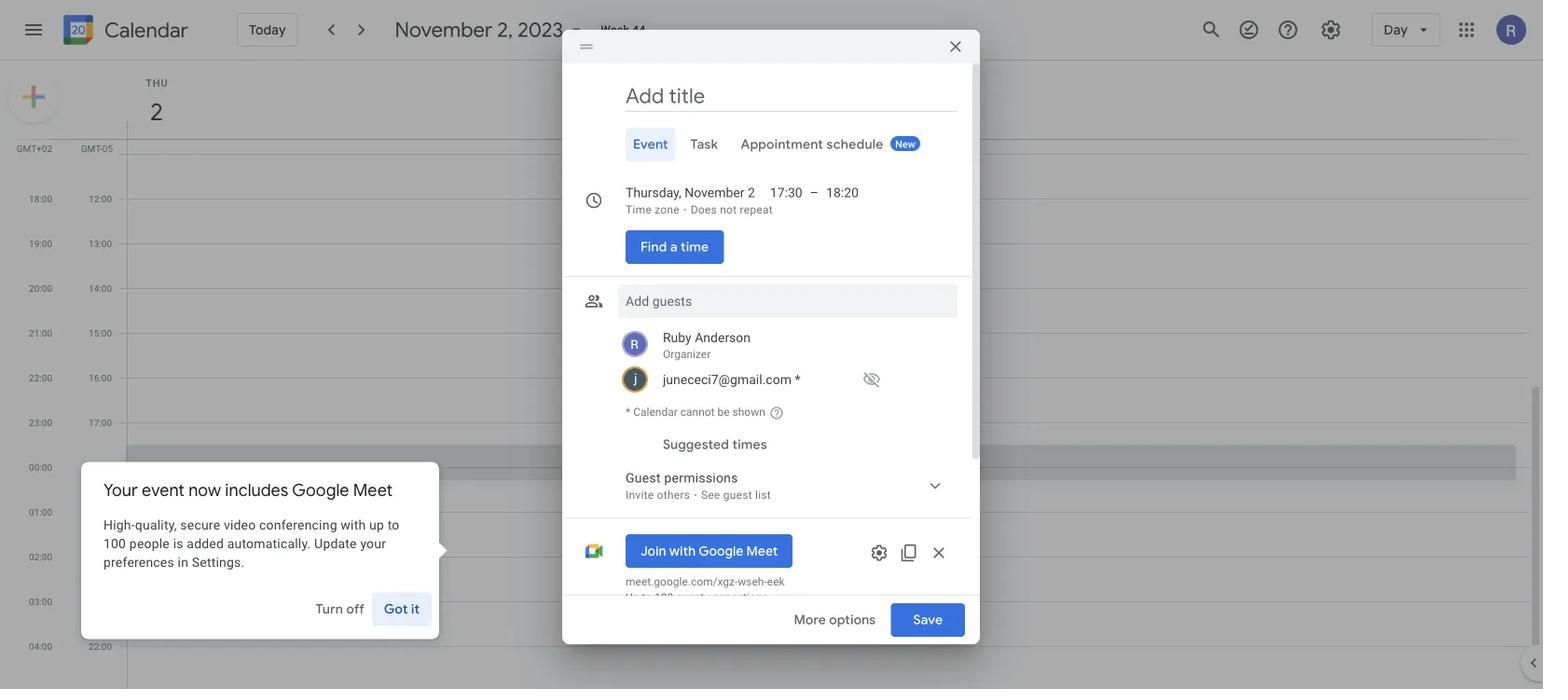 Task type: describe. For each thing, give the bounding box(es) containing it.
1 vertical spatial with
[[669, 543, 696, 559]]

gmt+02
[[17, 143, 52, 154]]

05
[[102, 143, 113, 154]]

* calendar cannot be shown
[[626, 405, 765, 418]]

your event now includes google meet alert dialog
[[81, 462, 447, 639]]

event
[[142, 479, 185, 501]]

anderson
[[695, 330, 751, 345]]

now
[[188, 479, 221, 501]]

23:00
[[29, 417, 52, 428]]

join
[[641, 543, 666, 559]]

event
[[633, 136, 668, 153]]

added
[[187, 536, 224, 552]]

your event now includes google meet
[[103, 479, 393, 501]]

2023
[[518, 17, 563, 43]]

14:00
[[89, 283, 112, 294]]

03:00
[[29, 596, 52, 607]]

today button
[[237, 13, 298, 47]]

0 vertical spatial 18:00
[[29, 193, 52, 204]]

a
[[670, 239, 678, 255]]

0 vertical spatial 17:00
[[29, 148, 52, 159]]

up
[[369, 518, 384, 533]]

conferencing
[[259, 518, 337, 533]]

0 horizontal spatial 21:00
[[29, 327, 52, 338]]

join with google meet link
[[626, 534, 793, 568]]

1 horizontal spatial meet
[[746, 543, 778, 559]]

ruby anderson organizer
[[663, 330, 751, 361]]

13:00
[[89, 238, 112, 249]]

high-
[[103, 518, 135, 533]]

1 horizontal spatial calendar
[[633, 405, 678, 418]]

1 vertical spatial 20:00
[[89, 551, 112, 562]]

meet.google.com/xgz-
[[626, 575, 738, 588]]

gmt-05
[[81, 143, 113, 154]]

1 vertical spatial 18:00
[[89, 462, 112, 473]]

find a time
[[641, 239, 709, 255]]

in
[[178, 555, 188, 570]]

november
[[395, 17, 493, 43]]

junececi7@gmail.com tree item
[[618, 365, 958, 394]]

calendar inside calendar element
[[104, 17, 188, 43]]

task
[[691, 136, 718, 153]]

your event now includes google meet heading
[[103, 479, 447, 559]]

100 inside high-quality, secure video conferencing with up to 100 people is added automatically. update your preferences in settings.
[[103, 536, 126, 552]]

up
[[626, 591, 639, 604]]

guests invited to this event. tree
[[618, 325, 958, 394]]

11:00
[[89, 148, 112, 159]]

your
[[103, 479, 138, 501]]

high-quality, secure video conferencing with up to 100 people is added automatically. update your preferences in settings.
[[103, 518, 400, 570]]

update
[[314, 536, 357, 552]]

organizer
[[663, 348, 711, 361]]

task button
[[683, 128, 726, 161]]

automatically.
[[227, 536, 311, 552]]

your
[[360, 536, 386, 552]]

1 vertical spatial 17:00
[[89, 417, 112, 428]]

people
[[129, 536, 170, 552]]

is
[[173, 536, 183, 552]]

15:00
[[89, 327, 112, 338]]

1 vertical spatial 19:00
[[89, 506, 112, 517]]

meet.google.com/xgz-wseh-eek up to 100 guest connections
[[626, 575, 785, 604]]

02:00
[[29, 551, 52, 562]]

0 horizontal spatial *
[[626, 405, 630, 418]]

04:00
[[29, 641, 52, 652]]

guest
[[676, 591, 704, 604]]

preferences
[[103, 555, 174, 570]]

0 horizontal spatial 22:00
[[29, 372, 52, 383]]

includes
[[225, 479, 289, 501]]

to inside high-quality, secure video conferencing with up to 100 people is added automatically. update your preferences in settings.
[[388, 518, 400, 533]]

2,
[[497, 17, 513, 43]]

to inside "meet.google.com/xgz-wseh-eek up to 100 guest connections"
[[642, 591, 652, 604]]

today
[[249, 21, 286, 38]]

1 vertical spatial 21:00
[[89, 596, 112, 607]]

44
[[632, 23, 646, 36]]

eek
[[767, 575, 785, 588]]

shown
[[732, 405, 765, 418]]



Task type: vqa. For each thing, say whether or not it's contained in the screenshot.
With
yes



Task type: locate. For each thing, give the bounding box(es) containing it.
22:00 up 23:00
[[29, 372, 52, 383]]

video
[[224, 518, 256, 533]]

meet up wseh-
[[746, 543, 778, 559]]

0 vertical spatial 19:00
[[29, 238, 52, 249]]

1 horizontal spatial 17:00
[[89, 417, 112, 428]]

1 horizontal spatial *
[[795, 372, 800, 387]]

wseh-
[[738, 575, 767, 588]]

find a time button
[[626, 230, 724, 264]]

column header inside grid
[[127, 61, 1528, 139]]

0 vertical spatial to
[[388, 518, 400, 533]]

1 horizontal spatial 21:00
[[89, 596, 112, 607]]

100 down 'high-'
[[103, 536, 126, 552]]

column header
[[127, 61, 1528, 139]]

1 horizontal spatial 100
[[655, 591, 674, 604]]

new
[[895, 138, 916, 150]]

join with google meet
[[641, 543, 778, 559]]

0 horizontal spatial with
[[341, 518, 366, 533]]

tab list
[[577, 128, 958, 161]]

0 horizontal spatial calendar
[[104, 17, 188, 43]]

0 horizontal spatial 17:00
[[29, 148, 52, 159]]

21:00 left 15:00
[[29, 327, 52, 338]]

* left cannot
[[626, 405, 630, 418]]

1 vertical spatial 22:00
[[89, 641, 112, 652]]

0 vertical spatial 20:00
[[29, 283, 52, 294]]

week 44
[[601, 23, 646, 36]]

secure
[[180, 518, 220, 533]]

appointment schedule
[[741, 136, 883, 153]]

0 vertical spatial *
[[795, 372, 800, 387]]

1 vertical spatial to
[[642, 591, 652, 604]]

21:00 down preferences
[[89, 596, 112, 607]]

0 horizontal spatial meet
[[353, 479, 393, 501]]

* inside 'junececi7@gmail.com' tree item
[[795, 372, 800, 387]]

Add title text field
[[626, 82, 958, 110]]

* down ruby anderson, organizer "tree item"
[[795, 372, 800, 387]]

20:00 down 'high-'
[[89, 551, 112, 562]]

with
[[341, 518, 366, 533], [669, 543, 696, 559]]

19:00 up 'high-'
[[89, 506, 112, 517]]

1 horizontal spatial 20:00
[[89, 551, 112, 562]]

18:00 up 'your'
[[89, 462, 112, 473]]

meet inside heading
[[353, 479, 393, 501]]

grid
[[0, 61, 1543, 689]]

22:00
[[29, 372, 52, 383], [89, 641, 112, 652]]

100 inside "meet.google.com/xgz-wseh-eek up to 100 guest connections"
[[655, 591, 674, 604]]

google
[[292, 479, 349, 501], [699, 543, 743, 559]]

17:00 left gmt-
[[29, 148, 52, 159]]

1 horizontal spatial google
[[699, 543, 743, 559]]

1 horizontal spatial with
[[669, 543, 696, 559]]

event button
[[626, 128, 676, 161]]

google up "meet.google.com/xgz-wseh-eek up to 100 guest connections"
[[699, 543, 743, 559]]

1 vertical spatial *
[[626, 405, 630, 418]]

0 vertical spatial with
[[341, 518, 366, 533]]

cannot
[[680, 405, 715, 418]]

0 horizontal spatial 19:00
[[29, 238, 52, 249]]

november 2, 2023
[[395, 17, 563, 43]]

meet up up
[[353, 479, 393, 501]]

appointment
[[741, 136, 823, 153]]

1 horizontal spatial 19:00
[[89, 506, 112, 517]]

17:00 down '16:00'
[[89, 417, 112, 428]]

16:00
[[89, 372, 112, 383]]

schedule
[[827, 136, 883, 153]]

november 2, 2023 button
[[388, 17, 593, 43]]

be
[[717, 405, 730, 418]]

with left up
[[341, 518, 366, 533]]

new element
[[890, 136, 920, 151]]

22:00 right 04:00
[[89, 641, 112, 652]]

01:00
[[29, 506, 52, 517]]

to right the up
[[642, 591, 652, 604]]

google up conferencing
[[292, 479, 349, 501]]

1 vertical spatial google
[[699, 543, 743, 559]]

0 vertical spatial calendar
[[104, 17, 188, 43]]

0 vertical spatial 100
[[103, 536, 126, 552]]

with right the join
[[669, 543, 696, 559]]

20:00
[[29, 283, 52, 294], [89, 551, 112, 562]]

settings.
[[192, 555, 245, 570]]

*
[[795, 372, 800, 387], [626, 405, 630, 418]]

calendar heading
[[101, 17, 188, 43]]

to
[[388, 518, 400, 533], [642, 591, 652, 604]]

week
[[601, 23, 629, 36]]

0 vertical spatial 22:00
[[29, 372, 52, 383]]

0 horizontal spatial 100
[[103, 536, 126, 552]]

find
[[641, 239, 667, 255]]

18:00 down gmt+02
[[29, 193, 52, 204]]

calendar element
[[60, 11, 188, 52]]

with inside high-quality, secure video conferencing with up to 100 people is added automatically. update your preferences in settings.
[[341, 518, 366, 533]]

1 vertical spatial meet
[[746, 543, 778, 559]]

ruby
[[663, 330, 692, 345]]

google inside heading
[[292, 479, 349, 501]]

junececi7@gmail.com *
[[663, 372, 800, 387]]

to right up
[[388, 518, 400, 533]]

0 vertical spatial google
[[292, 479, 349, 501]]

junececi7@gmail.com
[[663, 372, 792, 387]]

calendar
[[104, 17, 188, 43], [633, 405, 678, 418]]

0 vertical spatial 21:00
[[29, 327, 52, 338]]

grid containing gmt+02
[[0, 61, 1543, 689]]

12:00
[[89, 193, 112, 204]]

0 vertical spatial meet
[[353, 479, 393, 501]]

1 horizontal spatial 18:00
[[89, 462, 112, 473]]

1 horizontal spatial 22:00
[[89, 641, 112, 652]]

connections
[[707, 591, 768, 604]]

meet
[[353, 479, 393, 501], [746, 543, 778, 559]]

19:00
[[29, 238, 52, 249], [89, 506, 112, 517]]

0 horizontal spatial 20:00
[[29, 283, 52, 294]]

ruby anderson, organizer tree item
[[618, 325, 958, 365]]

tab list containing event
[[577, 128, 958, 161]]

00:00
[[29, 462, 52, 473]]

100 down meet.google.com/xgz-
[[655, 591, 674, 604]]

1 vertical spatial 100
[[655, 591, 674, 604]]

0 horizontal spatial to
[[388, 518, 400, 533]]

1 vertical spatial calendar
[[633, 405, 678, 418]]

17:00
[[29, 148, 52, 159], [89, 417, 112, 428]]

19:00 left 13:00
[[29, 238, 52, 249]]

0 horizontal spatial 18:00
[[29, 193, 52, 204]]

1 horizontal spatial to
[[642, 591, 652, 604]]

18:00
[[29, 193, 52, 204], [89, 462, 112, 473]]

100
[[103, 536, 126, 552], [655, 591, 674, 604]]

20:00 left 14:00
[[29, 283, 52, 294]]

time
[[681, 239, 709, 255]]

21:00
[[29, 327, 52, 338], [89, 596, 112, 607]]

quality,
[[135, 518, 177, 533]]

gmt-
[[81, 143, 102, 154]]

0 horizontal spatial google
[[292, 479, 349, 501]]



